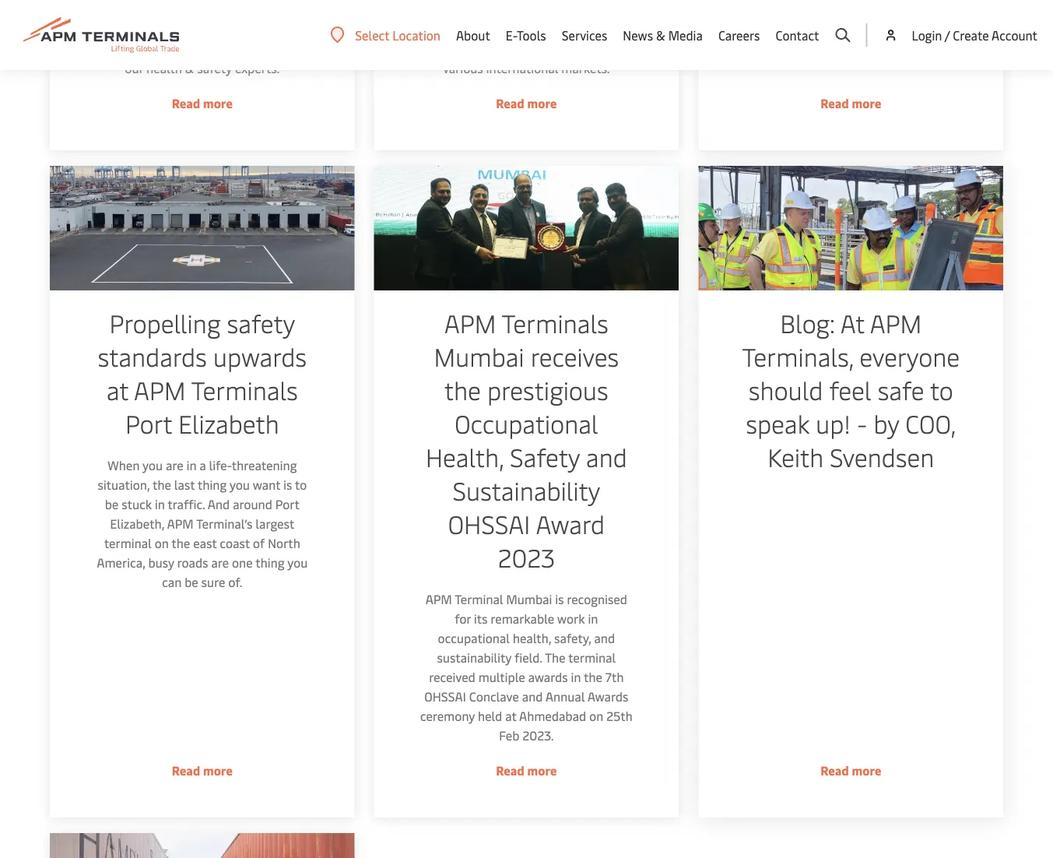 Task type: describe. For each thing, give the bounding box(es) containing it.
propelling safety standards upwards at apm terminals port elizabeth
[[98, 306, 307, 440]]

work
[[558, 610, 585, 627]]

select location
[[355, 26, 441, 43]]

and inside apm terminals mumbai receives the prestigious occupational health, safety and sustainability ohssai award 2023
[[587, 440, 628, 474]]

elizabeth,
[[110, 515, 164, 532]]

to inside when you are in a life-threatening situation, the last thing you want is to be stuck in traffic. and around port elizabeth, apm terminal's largest terminal on the east coast of north america, busy roads are one thing you can be sure of.
[[295, 476, 307, 493]]

careers button
[[719, 0, 761, 70]]

25th
[[607, 708, 633, 724]]

contact
[[776, 27, 820, 43]]

should
[[749, 373, 824, 407]]

everyone
[[860, 340, 960, 373]]

occupational
[[455, 407, 599, 440]]

/
[[945, 26, 951, 43]]

terminal's
[[196, 515, 253, 532]]

7th
[[606, 669, 624, 685]]

last
[[174, 476, 195, 493]]

0 horizontal spatial thing
[[198, 476, 227, 493]]

sure
[[201, 574, 225, 590]]

230116 pe helipad 1 image
[[50, 166, 355, 291]]

the
[[545, 649, 566, 666]]

multiple
[[479, 669, 526, 685]]

at inside apm terminal mumbai is recognised for its remarkable work in occupational health, safety, and sustainability field. the terminal received multiple awards in the 7th ohssai conclave and annual awards ceremony held at ahmedabad on 25th feb 2023.
[[506, 708, 517, 724]]

0 horizontal spatial you
[[142, 457, 163, 474]]

port inside propelling safety standards upwards at apm terminals port elizabeth
[[125, 407, 172, 440]]

is inside apm terminal mumbai is recognised for its remarkable work in occupational health, safety, and sustainability field. the terminal received multiple awards in the 7th ohssai conclave and annual awards ceremony held at ahmedabad on 25th feb 2023.
[[556, 591, 564, 608]]

largest
[[256, 515, 295, 532]]

field.
[[515, 649, 543, 666]]

remarkable
[[491, 610, 555, 627]]

held
[[478, 708, 503, 724]]

-
[[857, 407, 868, 440]]

location
[[393, 26, 441, 43]]

port inside when you are in a life-threatening situation, the last thing you want is to be stuck in traffic. and around port elizabeth, apm terminal's largest terminal on the east coast of north america, busy roads are one thing you can be sure of.
[[276, 496, 300, 513]]

login / create account link
[[884, 0, 1038, 70]]

img4151jpg image
[[374, 166, 679, 291]]

mumbai for terminals
[[434, 340, 525, 373]]

want
[[253, 476, 281, 493]]

1 vertical spatial you
[[230, 476, 250, 493]]

apm inside when you are in a life-threatening situation, the last thing you want is to be stuck in traffic. and around port elizabeth, apm terminal's largest terminal on the east coast of north america, busy roads are one thing you can be sure of.
[[167, 515, 194, 532]]

1 vertical spatial and
[[595, 630, 616, 646]]

0 vertical spatial are
[[166, 457, 184, 474]]

about button
[[456, 0, 491, 70]]

annual
[[546, 688, 585, 705]]

one
[[232, 554, 253, 571]]

around
[[233, 496, 273, 513]]

1 horizontal spatial be
[[185, 574, 198, 590]]

safe
[[878, 373, 925, 407]]

to inside blog: at apm terminals, everyone should feel safe to speak up! - by coo, keith svendsen
[[931, 373, 954, 407]]

create
[[954, 26, 990, 43]]

terminals inside propelling safety standards upwards at apm terminals port elizabeth
[[191, 373, 298, 407]]

3 read more link from the left
[[699, 0, 1004, 150]]

login
[[912, 26, 943, 43]]

roads
[[177, 554, 208, 571]]

blog: at apm terminals, everyone should feel safe to speak up! - by coo, keith svendsen
[[743, 306, 960, 474]]

on inside apm terminal mumbai is recognised for its remarkable work in occupational health, safety, and sustainability field. the terminal received multiple awards in the 7th ohssai conclave and annual awards ceremony held at ahmedabad on 25th feb 2023.
[[590, 708, 604, 724]]

news
[[623, 27, 654, 43]]

apm inside apm terminals mumbai receives the prestigious occupational health, safety and sustainability ohssai award 2023
[[445, 306, 497, 340]]

can
[[162, 574, 182, 590]]

busy
[[148, 554, 174, 571]]

is inside when you are in a life-threatening situation, the last thing you want is to be stuck in traffic. and around port elizabeth, apm terminal's largest terminal on the east coast of north america, busy roads are one thing you can be sure of.
[[284, 476, 292, 493]]

keith
[[768, 440, 824, 474]]

services button
[[562, 0, 608, 70]]

when you are in a life-threatening situation, the last thing you want is to be stuck in traffic. and around port elizabeth, apm terminal's largest terminal on the east coast of north america, busy roads are one thing you can be sure of.
[[97, 457, 308, 590]]

news & media button
[[623, 0, 703, 70]]

health,
[[426, 440, 504, 474]]

safety
[[227, 306, 295, 340]]

0 vertical spatial be
[[105, 496, 119, 513]]

safety,
[[555, 630, 592, 646]]

and
[[208, 496, 230, 513]]

coast
[[220, 535, 250, 551]]

ceremony
[[421, 708, 475, 724]]

occupational
[[438, 630, 510, 646]]

by
[[874, 407, 900, 440]]

svendsen
[[830, 440, 935, 474]]

for
[[455, 610, 471, 627]]

propelling
[[109, 306, 221, 340]]

tools
[[517, 27, 547, 43]]

received
[[429, 669, 476, 685]]

of.
[[228, 574, 243, 590]]

up!
[[816, 407, 851, 440]]

east
[[193, 535, 217, 551]]

careers
[[719, 27, 761, 43]]

the inside apm terminals mumbai receives the prestigious occupational health, safety and sustainability ohssai award 2023
[[445, 373, 481, 407]]

feel
[[830, 373, 872, 407]]

media
[[669, 27, 703, 43]]

the up roads
[[172, 535, 190, 551]]

the inside apm terminal mumbai is recognised for its remarkable work in occupational health, safety, and sustainability field. the terminal received multiple awards in the 7th ohssai conclave and annual awards ceremony held at ahmedabad on 25th feb 2023.
[[584, 669, 603, 685]]

standards
[[98, 340, 207, 373]]

1 vertical spatial thing
[[256, 554, 285, 571]]

in left "a"
[[187, 457, 197, 474]]

e-tools button
[[506, 0, 547, 70]]

1 read more link from the left
[[50, 0, 355, 150]]



Task type: locate. For each thing, give the bounding box(es) containing it.
be
[[105, 496, 119, 513], [185, 574, 198, 590]]

of
[[253, 535, 265, 551]]

1 vertical spatial mumbai
[[507, 591, 553, 608]]

health,
[[513, 630, 552, 646]]

port up when
[[125, 407, 172, 440]]

coo,
[[906, 407, 957, 440]]

sustainability
[[437, 649, 512, 666]]

terminal inside apm terminal mumbai is recognised for its remarkable work in occupational health, safety, and sustainability field. the terminal received multiple awards in the 7th ohssai conclave and annual awards ceremony held at ahmedabad on 25th feb 2023.
[[569, 649, 616, 666]]

contact button
[[776, 0, 820, 70]]

the left last
[[153, 476, 171, 493]]

0 vertical spatial port
[[125, 407, 172, 440]]

apm inside propelling safety standards upwards at apm terminals port elizabeth
[[134, 373, 186, 407]]

apm
[[445, 306, 497, 340], [870, 306, 922, 340], [134, 373, 186, 407], [167, 515, 194, 532], [426, 591, 452, 608]]

ohssai
[[448, 507, 531, 541], [425, 688, 467, 705]]

0 horizontal spatial read more link
[[50, 0, 355, 150]]

0 horizontal spatial on
[[155, 535, 169, 551]]

the left 7th
[[584, 669, 603, 685]]

more
[[203, 95, 233, 111], [528, 95, 557, 111], [852, 95, 882, 111], [203, 762, 233, 779], [528, 762, 557, 779], [852, 762, 882, 779]]

on
[[155, 535, 169, 551], [590, 708, 604, 724]]

1 vertical spatial be
[[185, 574, 198, 590]]

life-
[[209, 457, 232, 474]]

0 horizontal spatial at
[[107, 373, 128, 407]]

login / create account
[[912, 26, 1038, 43]]

to right safe
[[931, 373, 954, 407]]

awards
[[588, 688, 629, 705]]

is right want
[[284, 476, 292, 493]]

on inside when you are in a life-threatening situation, the last thing you want is to be stuck in traffic. and around port elizabeth, apm terminal's largest terminal on the east coast of north america, busy roads are one thing you can be sure of.
[[155, 535, 169, 551]]

apm terminals mumbai receives the prestigious occupational health, safety and sustainability ohssai award 2023
[[426, 306, 628, 574]]

prestigious
[[488, 373, 609, 407]]

apm terminal mumbai is recognised for its remarkable work in occupational health, safety, and sustainability field. the terminal received multiple awards in the 7th ohssai conclave and annual awards ceremony held at ahmedabad on 25th feb 2023.
[[421, 591, 633, 744]]

be down roads
[[185, 574, 198, 590]]

1 vertical spatial to
[[295, 476, 307, 493]]

upwards
[[213, 340, 307, 373]]

and down awards
[[523, 688, 543, 705]]

at
[[841, 306, 865, 340]]

e-tools
[[506, 27, 547, 43]]

the
[[445, 373, 481, 407], [153, 476, 171, 493], [172, 535, 190, 551], [584, 669, 603, 685]]

at
[[107, 373, 128, 407], [506, 708, 517, 724]]

thing
[[198, 476, 227, 493], [256, 554, 285, 571]]

award
[[536, 507, 605, 541]]

1 horizontal spatial terminal
[[569, 649, 616, 666]]

&
[[657, 27, 666, 43]]

terminal
[[455, 591, 504, 608]]

receives
[[531, 340, 619, 373]]

0 horizontal spatial terminals
[[191, 373, 298, 407]]

truck pin image
[[50, 833, 355, 858]]

you
[[142, 457, 163, 474], [230, 476, 250, 493], [288, 554, 308, 571]]

are
[[166, 457, 184, 474], [211, 554, 229, 571]]

0 vertical spatial mumbai
[[434, 340, 525, 373]]

elizabeth
[[178, 407, 279, 440]]

0 vertical spatial ohssai
[[448, 507, 531, 541]]

0 vertical spatial and
[[587, 440, 628, 474]]

at inside propelling safety standards upwards at apm terminals port elizabeth
[[107, 373, 128, 407]]

apm inside apm terminal mumbai is recognised for its remarkable work in occupational health, safety, and sustainability field. the terminal received multiple awards in the 7th ohssai conclave and annual awards ceremony held at ahmedabad on 25th feb 2023.
[[426, 591, 452, 608]]

terminals down safety
[[191, 373, 298, 407]]

traffic.
[[168, 496, 205, 513]]

safety
[[510, 440, 580, 474]]

account
[[992, 26, 1038, 43]]

0 vertical spatial is
[[284, 476, 292, 493]]

speak
[[746, 407, 810, 440]]

situation,
[[98, 476, 150, 493]]

0 vertical spatial on
[[155, 535, 169, 551]]

sustainability
[[453, 474, 601, 507]]

terminals up prestigious
[[502, 306, 609, 340]]

its
[[474, 610, 488, 627]]

gemba safety walk keith svendsen image
[[699, 166, 1004, 291]]

terminals,
[[743, 340, 854, 373]]

is
[[284, 476, 292, 493], [556, 591, 564, 608]]

and
[[587, 440, 628, 474], [595, 630, 616, 646], [523, 688, 543, 705]]

0 horizontal spatial be
[[105, 496, 119, 513]]

1 vertical spatial are
[[211, 554, 229, 571]]

at up when
[[107, 373, 128, 407]]

ohssai down health,
[[448, 507, 531, 541]]

select location button
[[330, 26, 441, 43]]

2023
[[498, 541, 556, 574]]

port
[[125, 407, 172, 440], [276, 496, 300, 513]]

blog:
[[781, 306, 835, 340]]

1 horizontal spatial at
[[506, 708, 517, 724]]

2 read more link from the left
[[374, 0, 679, 150]]

when
[[108, 457, 140, 474]]

services
[[562, 27, 608, 43]]

0 vertical spatial terminal
[[104, 535, 152, 551]]

1 horizontal spatial to
[[931, 373, 954, 407]]

conclave
[[470, 688, 520, 705]]

0 horizontal spatial are
[[166, 457, 184, 474]]

0 horizontal spatial port
[[125, 407, 172, 440]]

2023.
[[523, 727, 554, 744]]

the up health,
[[445, 373, 481, 407]]

terminals inside apm terminals mumbai receives the prestigious occupational health, safety and sustainability ohssai award 2023
[[502, 306, 609, 340]]

0 vertical spatial terminals
[[502, 306, 609, 340]]

0 horizontal spatial to
[[295, 476, 307, 493]]

stuck
[[122, 496, 152, 513]]

1 horizontal spatial on
[[590, 708, 604, 724]]

1 horizontal spatial terminals
[[502, 306, 609, 340]]

0 horizontal spatial is
[[284, 476, 292, 493]]

be down situation,
[[105, 496, 119, 513]]

awards
[[529, 669, 568, 685]]

read more link
[[50, 0, 355, 150], [374, 0, 679, 150], [699, 0, 1004, 150]]

mumbai inside apm terminal mumbai is recognised for its remarkable work in occupational health, safety, and sustainability field. the terminal received multiple awards in the 7th ohssai conclave and annual awards ceremony held at ahmedabad on 25th feb 2023.
[[507, 591, 553, 608]]

ohssai up ceremony
[[425, 688, 467, 705]]

1 horizontal spatial are
[[211, 554, 229, 571]]

in down recognised
[[589, 610, 599, 627]]

you down north
[[288, 554, 308, 571]]

terminal inside when you are in a life-threatening situation, the last thing you want is to be stuck in traffic. and around port elizabeth, apm terminal's largest terminal on the east coast of north america, busy roads are one thing you can be sure of.
[[104, 535, 152, 551]]

2 vertical spatial you
[[288, 554, 308, 571]]

1 vertical spatial port
[[276, 496, 300, 513]]

1 horizontal spatial thing
[[256, 554, 285, 571]]

a
[[200, 457, 206, 474]]

1 vertical spatial ohssai
[[425, 688, 467, 705]]

at up feb
[[506, 708, 517, 724]]

north
[[268, 535, 301, 551]]

1 vertical spatial at
[[506, 708, 517, 724]]

0 vertical spatial thing
[[198, 476, 227, 493]]

1 vertical spatial terminal
[[569, 649, 616, 666]]

2 horizontal spatial you
[[288, 554, 308, 571]]

0 vertical spatial you
[[142, 457, 163, 474]]

thing up and
[[198, 476, 227, 493]]

in
[[187, 457, 197, 474], [155, 496, 165, 513], [589, 610, 599, 627], [571, 669, 581, 685]]

2 vertical spatial and
[[523, 688, 543, 705]]

1 vertical spatial is
[[556, 591, 564, 608]]

e-
[[506, 27, 517, 43]]

0 horizontal spatial terminal
[[104, 535, 152, 551]]

mumbai for terminal
[[507, 591, 553, 608]]

apm inside blog: at apm terminals, everyone should feel safe to speak up! - by coo, keith svendsen
[[870, 306, 922, 340]]

ahmedabad
[[520, 708, 587, 724]]

thing down of
[[256, 554, 285, 571]]

and right safety,
[[595, 630, 616, 646]]

0 vertical spatial to
[[931, 373, 954, 407]]

1 horizontal spatial port
[[276, 496, 300, 513]]

in right stuck
[[155, 496, 165, 513]]

select
[[355, 26, 390, 43]]

terminal down safety,
[[569, 649, 616, 666]]

1 vertical spatial on
[[590, 708, 604, 724]]

to right want
[[295, 476, 307, 493]]

1 horizontal spatial read more link
[[374, 0, 679, 150]]

mumbai inside apm terminals mumbai receives the prestigious occupational health, safety and sustainability ohssai award 2023
[[434, 340, 525, 373]]

read more
[[172, 95, 233, 111], [496, 95, 557, 111], [821, 95, 882, 111], [172, 762, 233, 779], [496, 762, 557, 779], [821, 762, 882, 779]]

on down awards
[[590, 708, 604, 724]]

1 horizontal spatial is
[[556, 591, 564, 608]]

and right safety
[[587, 440, 628, 474]]

port up largest
[[276, 496, 300, 513]]

in up annual
[[571, 669, 581, 685]]

1 vertical spatial terminals
[[191, 373, 298, 407]]

ohssai inside apm terminal mumbai is recognised for its remarkable work in occupational health, safety, and sustainability field. the terminal received multiple awards in the 7th ohssai conclave and annual awards ceremony held at ahmedabad on 25th feb 2023.
[[425, 688, 467, 705]]

recognised
[[567, 591, 628, 608]]

terminal up america,
[[104, 535, 152, 551]]

are up last
[[166, 457, 184, 474]]

are up sure
[[211, 554, 229, 571]]

is up work
[[556, 591, 564, 608]]

threatening
[[232, 457, 297, 474]]

you up around
[[230, 476, 250, 493]]

read
[[172, 95, 200, 111], [496, 95, 525, 111], [821, 95, 849, 111], [172, 762, 200, 779], [496, 762, 525, 779], [821, 762, 849, 779]]

on up busy at bottom left
[[155, 535, 169, 551]]

ohssai inside apm terminals mumbai receives the prestigious occupational health, safety and sustainability ohssai award 2023
[[448, 507, 531, 541]]

1 horizontal spatial you
[[230, 476, 250, 493]]

2 horizontal spatial read more link
[[699, 0, 1004, 150]]

about
[[456, 27, 491, 43]]

0 vertical spatial at
[[107, 373, 128, 407]]

news & media
[[623, 27, 703, 43]]

feb
[[499, 727, 520, 744]]

you right when
[[142, 457, 163, 474]]



Task type: vqa. For each thing, say whether or not it's contained in the screenshot.
bottom the from
no



